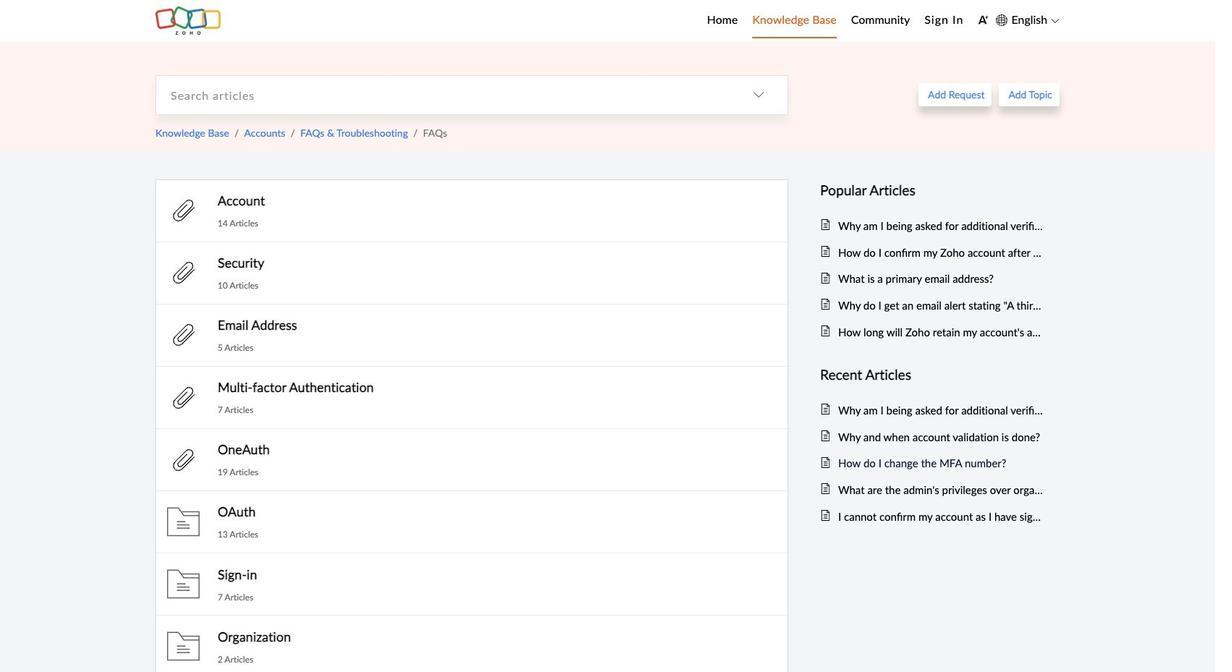 Task type: vqa. For each thing, say whether or not it's contained in the screenshot.
first heading from the top
yes



Task type: describe. For each thing, give the bounding box(es) containing it.
choose category element
[[730, 76, 788, 114]]

choose languages element
[[997, 11, 1060, 29]]

choose category image
[[753, 89, 765, 101]]

1 heading from the top
[[821, 179, 1046, 201]]



Task type: locate. For each thing, give the bounding box(es) containing it.
user preference image
[[979, 14, 989, 25]]

2 heading from the top
[[821, 364, 1046, 386]]

0 vertical spatial heading
[[821, 179, 1046, 201]]

1 vertical spatial heading
[[821, 364, 1046, 386]]

user preference element
[[979, 10, 989, 32]]

heading
[[821, 179, 1046, 201], [821, 364, 1046, 386]]

Search articles field
[[156, 76, 730, 114]]



